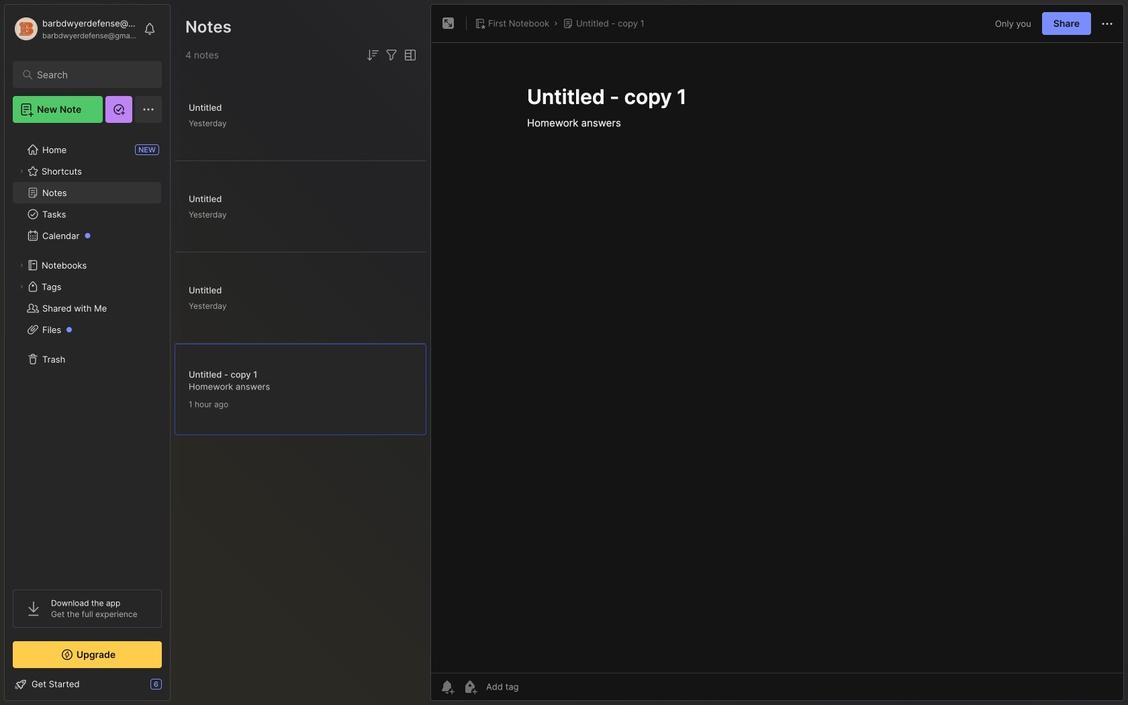 Task type: vqa. For each thing, say whether or not it's contained in the screenshot.
TREE
yes



Task type: describe. For each thing, give the bounding box(es) containing it.
note window element
[[431, 4, 1125, 705]]

Note Editor text field
[[431, 42, 1124, 673]]

add a reminder image
[[439, 679, 456, 696]]

main element
[[0, 0, 175, 706]]

none search field inside main element
[[37, 67, 144, 83]]

expand tags image
[[17, 283, 26, 291]]

tree inside main element
[[5, 131, 170, 578]]

click to collapse image
[[170, 681, 180, 697]]

Search text field
[[37, 69, 144, 81]]

More actions field
[[1100, 15, 1116, 32]]

expand note image
[[441, 15, 457, 32]]



Task type: locate. For each thing, give the bounding box(es) containing it.
Add tag field
[[485, 681, 586, 693]]

Add filters field
[[384, 47, 400, 63]]

more actions image
[[1100, 16, 1116, 32]]

add tag image
[[462, 679, 478, 696]]

add filters image
[[384, 47, 400, 63]]

Help and Learning task checklist field
[[5, 674, 170, 696]]

expand notebooks image
[[17, 261, 26, 269]]

View options field
[[400, 47, 419, 63]]

Sort options field
[[365, 47, 381, 63]]

Account field
[[13, 15, 137, 42]]

None search field
[[37, 67, 144, 83]]

tree
[[5, 131, 170, 578]]



